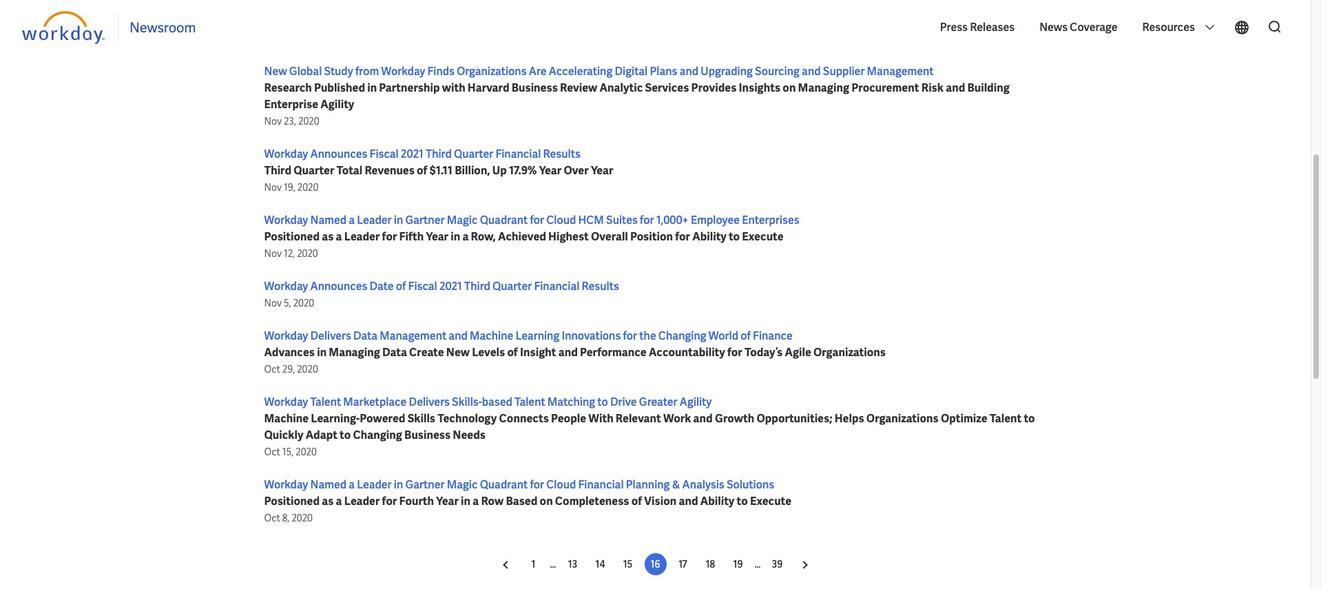 Task type: vqa. For each thing, say whether or not it's contained in the screenshot.
Unveils
no



Task type: locate. For each thing, give the bounding box(es) containing it.
magic down needs
[[447, 478, 478, 492]]

0 vertical spatial oct
[[264, 363, 280, 376]]

ability
[[693, 230, 727, 244], [701, 494, 735, 509]]

newsroom
[[130, 19, 196, 37]]

2020 right the 5,
[[293, 297, 314, 309]]

business inside workday talent marketplace delivers skills-based talent matching to drive greater agility machine learning-powered skills technology connects people with relevant work and growth opportunities; helps organizations optimize talent to quickly adapt to changing business needs oct 15, 2020
[[405, 428, 451, 442]]

1 vertical spatial business
[[405, 428, 451, 442]]

management up procurement
[[867, 64, 934, 79]]

management inside new global study from workday finds organizations are accelerating digital plans and upgrading sourcing and supplier management research published in partnership with harvard business review analytic services provides insights on managing procurement risk and building enterprise agility nov 23, 2020
[[867, 64, 934, 79]]

1 named from the top
[[310, 213, 347, 227]]

2 oct from the top
[[264, 446, 280, 458]]

0 vertical spatial quarter
[[454, 147, 494, 161]]

oct
[[264, 363, 280, 376], [264, 446, 280, 458], [264, 512, 280, 524]]

agility inside workday talent marketplace delivers skills-based talent matching to drive greater agility machine learning-powered skills technology connects people with relevant work and growth opportunities; helps organizations optimize talent to quickly adapt to changing business needs oct 15, 2020
[[680, 395, 712, 409]]

0 vertical spatial 2021
[[401, 147, 424, 161]]

1 gartner from the top
[[406, 213, 445, 227]]

in inside new global study from workday finds organizations are accelerating digital plans and upgrading sourcing and supplier management research published in partnership with harvard business review analytic services provides insights on managing procurement risk and building enterprise agility nov 23, 2020
[[367, 81, 377, 95]]

in left row
[[461, 494, 471, 509]]

nov left the 23,
[[264, 115, 282, 128]]

0 horizontal spatial new
[[264, 64, 287, 79]]

ability down employee
[[693, 230, 727, 244]]

workday inside workday announces fiscal 2021 third quarter financial results third quarter total revenues of $1.11 billion, up 17.9% year over year nov 19, 2020
[[264, 147, 308, 161]]

1 vertical spatial changing
[[353, 428, 402, 442]]

to down learning-
[[340, 428, 351, 442]]

with
[[589, 411, 614, 426]]

new inside new global study from workday finds organizations are accelerating digital plans and upgrading sourcing and supplier management research published in partnership with harvard business review analytic services provides insights on managing procurement risk and building enterprise agility nov 23, 2020
[[264, 64, 287, 79]]

0 vertical spatial changing
[[659, 329, 707, 343]]

1 horizontal spatial machine
[[470, 329, 514, 343]]

on down sourcing
[[783, 81, 796, 95]]

skills
[[408, 411, 436, 426]]

to down employee
[[729, 230, 740, 244]]

2020 right 19,
[[298, 181, 319, 194]]

workday talent marketplace delivers skills-based talent matching to drive greater agility machine learning-powered skills technology connects people with relevant work and growth opportunities; helps organizations optimize talent to quickly adapt to changing business needs oct 15, 2020
[[264, 395, 1036, 458]]

machine up quickly
[[264, 411, 309, 426]]

financial up the completeness at the bottom
[[579, 478, 624, 492]]

agility down published
[[321, 97, 355, 112]]

2020 right the 23,
[[298, 115, 319, 128]]

2 gartner from the top
[[406, 478, 445, 492]]

0 horizontal spatial third
[[264, 163, 292, 178]]

delivers inside workday talent marketplace delivers skills-based talent matching to drive greater agility machine learning-powered skills technology connects people with relevant work and growth opportunities; helps organizations optimize talent to quickly adapt to changing business needs oct 15, 2020
[[409, 395, 450, 409]]

machine up levels
[[470, 329, 514, 343]]

1 vertical spatial fiscal
[[408, 279, 437, 294]]

in left the row, on the top left of page
[[451, 230, 461, 244]]

procurement
[[852, 81, 920, 95]]

nov left 12,
[[264, 247, 282, 260]]

1 horizontal spatial new
[[446, 345, 470, 360]]

0 vertical spatial gartner
[[406, 213, 445, 227]]

of right date at the top left of page
[[396, 279, 406, 294]]

workday inside workday announces date of fiscal 2021 third quarter financial results nov 5, 2020
[[264, 279, 308, 294]]

workday for workday announces fiscal 2021 third quarter financial results
[[264, 147, 308, 161]]

third down the row, on the top left of page
[[465, 279, 491, 294]]

as inside workday named a leader in gartner magic quadrant for cloud hcm suites for 1,000+ employee enterprises positioned as a leader for fifth year in a row, achieved highest overall position for ability to execute nov 12, 2020
[[322, 230, 334, 244]]

finds
[[428, 64, 455, 79]]

quadrant for based
[[480, 478, 528, 492]]

2020 inside workday named a leader in gartner magic quadrant for cloud financial planning & analysis solutions positioned as a leader for fourth year in a row based on completeness of vision and ability to execute oct 8, 2020
[[292, 512, 313, 524]]

go to the newsroom homepage image
[[22, 11, 107, 44]]

0 vertical spatial execute
[[743, 230, 784, 244]]

financial inside workday announces fiscal 2021 third quarter financial results third quarter total revenues of $1.11 billion, up 17.9% year over year nov 19, 2020
[[496, 147, 541, 161]]

fiscal up 'revenues'
[[370, 147, 399, 161]]

1 horizontal spatial changing
[[659, 329, 707, 343]]

workday down 29,
[[264, 395, 308, 409]]

nov inside workday announces date of fiscal 2021 third quarter financial results nov 5, 2020
[[264, 297, 282, 309]]

2 cloud from the top
[[547, 478, 576, 492]]

1 horizontal spatial on
[[783, 81, 796, 95]]

2 positioned from the top
[[264, 494, 320, 509]]

1 vertical spatial 2021
[[440, 279, 462, 294]]

named down total
[[310, 213, 347, 227]]

quadrant
[[480, 213, 528, 227], [480, 478, 528, 492]]

announces inside workday announces fiscal 2021 third quarter financial results third quarter total revenues of $1.11 billion, up 17.9% year over year nov 19, 2020
[[310, 147, 368, 161]]

third up the $1.11
[[426, 147, 452, 161]]

ability inside workday named a leader in gartner magic quadrant for cloud hcm suites for 1,000+ employee enterprises positioned as a leader for fifth year in a row, achieved highest overall position for ability to execute nov 12, 2020
[[693, 230, 727, 244]]

0 vertical spatial machine
[[470, 329, 514, 343]]

the
[[640, 329, 657, 343]]

advances
[[264, 345, 315, 360]]

cloud for completeness
[[547, 478, 576, 492]]

quadrant up achieved
[[480, 213, 528, 227]]

highest
[[549, 230, 589, 244]]

execute inside workday named a leader in gartner magic quadrant for cloud hcm suites for 1,000+ employee enterprises positioned as a leader for fifth year in a row, achieved highest overall position for ability to execute nov 12, 2020
[[743, 230, 784, 244]]

oct left "8,"
[[264, 512, 280, 524]]

gartner for year
[[406, 478, 445, 492]]

results
[[543, 147, 581, 161], [582, 279, 620, 294]]

workday for workday named a leader in gartner magic quadrant for cloud financial planning & analysis solutions
[[264, 478, 308, 492]]

magic
[[447, 213, 478, 227], [447, 478, 478, 492]]

plans
[[650, 64, 678, 79]]

year right fourth on the left bottom
[[436, 494, 459, 509]]

2 nov from the top
[[264, 181, 282, 194]]

1 horizontal spatial business
[[512, 81, 558, 95]]

0 horizontal spatial business
[[405, 428, 451, 442]]

managing down supplier
[[799, 81, 850, 95]]

positioned inside workday named a leader in gartner magic quadrant for cloud hcm suites for 1,000+ employee enterprises positioned as a leader for fifth year in a row, achieved highest overall position for ability to execute nov 12, 2020
[[264, 230, 320, 244]]

gartner inside workday named a leader in gartner magic quadrant for cloud hcm suites for 1,000+ employee enterprises positioned as a leader for fifth year in a row, achieved highest overall position for ability to execute nov 12, 2020
[[406, 213, 445, 227]]

2020 inside workday talent marketplace delivers skills-based talent matching to drive greater agility machine learning-powered skills technology connects people with relevant work and growth opportunities; helps organizations optimize talent to quickly adapt to changing business needs oct 15, 2020
[[296, 446, 317, 458]]

magic up the row, on the top left of page
[[447, 213, 478, 227]]

1 vertical spatial oct
[[264, 446, 280, 458]]

0 horizontal spatial results
[[543, 147, 581, 161]]

0 vertical spatial cloud
[[547, 213, 576, 227]]

0 vertical spatial results
[[543, 147, 581, 161]]

1 vertical spatial delivers
[[409, 395, 450, 409]]

1 vertical spatial agility
[[680, 395, 712, 409]]

partnership
[[379, 81, 440, 95]]

39 link
[[767, 553, 789, 576]]

magic inside workday named a leader in gartner magic quadrant for cloud hcm suites for 1,000+ employee enterprises positioned as a leader for fifth year in a row, achieved highest overall position for ability to execute nov 12, 2020
[[447, 213, 478, 227]]

1 horizontal spatial fiscal
[[408, 279, 437, 294]]

changing down powered on the bottom left of page
[[353, 428, 402, 442]]

to up with
[[598, 395, 608, 409]]

0 horizontal spatial fiscal
[[370, 147, 399, 161]]

to down the solutions
[[737, 494, 748, 509]]

talent up connects
[[515, 395, 546, 409]]

2 vertical spatial oct
[[264, 512, 280, 524]]

0 vertical spatial quadrant
[[480, 213, 528, 227]]

announces up total
[[310, 147, 368, 161]]

organizations right agile
[[814, 345, 886, 360]]

fourth
[[399, 494, 434, 509]]

named down 'adapt'
[[310, 478, 347, 492]]

2 quadrant from the top
[[480, 478, 528, 492]]

0 horizontal spatial changing
[[353, 428, 402, 442]]

technology
[[438, 411, 497, 426]]

learning-
[[311, 411, 360, 426]]

workday inside workday delivers data management and machine learning innovations for the changing world of finance advances in managing data create new levels of insight and performance accountability for today's agile organizations oct 29, 2020
[[264, 329, 308, 343]]

oct inside workday delivers data management and machine learning innovations for the changing world of finance advances in managing data create new levels of insight and performance accountability for today's agile organizations oct 29, 2020
[[264, 363, 280, 376]]

0 vertical spatial fiscal
[[370, 147, 399, 161]]

leader down 'revenues'
[[357, 213, 392, 227]]

1 vertical spatial ability
[[701, 494, 735, 509]]

ability for solutions
[[701, 494, 735, 509]]

0 horizontal spatial …
[[550, 558, 557, 571]]

1 announces from the top
[[310, 147, 368, 161]]

0 vertical spatial ability
[[693, 230, 727, 244]]

workday for workday talent marketplace delivers skills-based talent matching to drive greater agility
[[264, 395, 308, 409]]

2 vertical spatial financial
[[579, 478, 624, 492]]

enterprise
[[264, 97, 318, 112]]

0 vertical spatial management
[[867, 64, 934, 79]]

cloud up the completeness at the bottom
[[547, 478, 576, 492]]

3 oct from the top
[[264, 512, 280, 524]]

cloud inside workday named a leader in gartner magic quadrant for cloud hcm suites for 1,000+ employee enterprises positioned as a leader for fifth year in a row, achieved highest overall position for ability to execute nov 12, 2020
[[547, 213, 576, 227]]

of inside workday named a leader in gartner magic quadrant for cloud financial planning & analysis solutions positioned as a leader for fourth year in a row based on completeness of vision and ability to execute oct 8, 2020
[[632, 494, 642, 509]]

14
[[596, 558, 605, 571]]

2 horizontal spatial talent
[[990, 411, 1022, 426]]

1 cloud from the top
[[547, 213, 576, 227]]

on
[[783, 81, 796, 95], [540, 494, 553, 509]]

in
[[367, 81, 377, 95], [394, 213, 403, 227], [451, 230, 461, 244], [317, 345, 327, 360], [394, 478, 403, 492], [461, 494, 471, 509]]

0 vertical spatial third
[[426, 147, 452, 161]]

nov left 19,
[[264, 181, 282, 194]]

based
[[482, 395, 513, 409]]

14 link
[[590, 553, 612, 576]]

2020 right 12,
[[297, 247, 318, 260]]

workday down 19,
[[264, 213, 308, 227]]

to for workday named a leader in gartner magic quadrant for cloud hcm suites for 1,000+ employee enterprises
[[729, 230, 740, 244]]

workday talent marketplace delivers skills-based talent matching to drive greater agility link
[[264, 395, 712, 409]]

workday inside new global study from workday finds organizations are accelerating digital plans and upgrading sourcing and supplier management research published in partnership with harvard business review analytic services provides insights on managing procurement risk and building enterprise agility nov 23, 2020
[[381, 64, 425, 79]]

new left levels
[[446, 345, 470, 360]]

2 vertical spatial quarter
[[493, 279, 532, 294]]

0 horizontal spatial machine
[[264, 411, 309, 426]]

1 vertical spatial positioned
[[264, 494, 320, 509]]

announces inside workday announces date of fiscal 2021 third quarter financial results nov 5, 2020
[[310, 279, 368, 294]]

2020 right "8,"
[[292, 512, 313, 524]]

new inside workday delivers data management and machine learning innovations for the changing world of finance advances in managing data create new levels of insight and performance accountability for today's agile organizations oct 29, 2020
[[446, 345, 470, 360]]

workday inside workday named a leader in gartner magic quadrant for cloud financial planning & analysis solutions positioned as a leader for fourth year in a row based on completeness of vision and ability to execute oct 8, 2020
[[264, 478, 308, 492]]

today's
[[745, 345, 783, 360]]

agility up work
[[680, 395, 712, 409]]

1 vertical spatial named
[[310, 478, 347, 492]]

0 horizontal spatial delivers
[[310, 329, 351, 343]]

1 horizontal spatial agility
[[680, 395, 712, 409]]

execute inside workday named a leader in gartner magic quadrant for cloud financial planning & analysis solutions positioned as a leader for fourth year in a row based on completeness of vision and ability to execute oct 8, 2020
[[750, 494, 792, 509]]

0 horizontal spatial managing
[[329, 345, 380, 360]]

year right the fifth
[[426, 230, 449, 244]]

0 vertical spatial business
[[512, 81, 558, 95]]

to inside workday named a leader in gartner magic quadrant for cloud financial planning & analysis solutions positioned as a leader for fourth year in a row based on completeness of vision and ability to execute oct 8, 2020
[[737, 494, 748, 509]]

16
[[651, 558, 661, 571]]

0 horizontal spatial management
[[380, 329, 447, 343]]

1 vertical spatial quadrant
[[480, 478, 528, 492]]

achieved
[[498, 230, 547, 244]]

organizations right helps
[[867, 411, 939, 426]]

1 horizontal spatial delivers
[[409, 395, 450, 409]]

delivers up skills
[[409, 395, 450, 409]]

workday up partnership
[[381, 64, 425, 79]]

ability inside workday named a leader in gartner magic quadrant for cloud financial planning & analysis solutions positioned as a leader for fourth year in a row based on completeness of vision and ability to execute oct 8, 2020
[[701, 494, 735, 509]]

named inside workday named a leader in gartner magic quadrant for cloud financial planning & analysis solutions positioned as a leader for fourth year in a row based on completeness of vision and ability to execute oct 8, 2020
[[310, 478, 347, 492]]

on inside new global study from workday finds organizations are accelerating digital plans and upgrading sourcing and supplier management research published in partnership with harvard business review analytic services provides insights on managing procurement risk and building enterprise agility nov 23, 2020
[[783, 81, 796, 95]]

and left supplier
[[802, 64, 821, 79]]

nov inside workday named a leader in gartner magic quadrant for cloud hcm suites for 1,000+ employee enterprises positioned as a leader for fifth year in a row, achieved highest overall position for ability to execute nov 12, 2020
[[264, 247, 282, 260]]

2 magic from the top
[[447, 478, 478, 492]]

ability down analysis
[[701, 494, 735, 509]]

2 vertical spatial organizations
[[867, 411, 939, 426]]

organizations inside workday talent marketplace delivers skills-based talent matching to drive greater agility machine learning-powered skills technology connects people with relevant work and growth opportunities; helps organizations optimize talent to quickly adapt to changing business needs oct 15, 2020
[[867, 411, 939, 426]]

helps
[[835, 411, 865, 426]]

a
[[349, 213, 355, 227], [336, 230, 342, 244], [463, 230, 469, 244], [349, 478, 355, 492], [336, 494, 342, 509], [473, 494, 479, 509]]

1 quadrant from the top
[[480, 213, 528, 227]]

2 horizontal spatial third
[[465, 279, 491, 294]]

year inside workday named a leader in gartner magic quadrant for cloud hcm suites for 1,000+ employee enterprises positioned as a leader for fifth year in a row, achieved highest overall position for ability to execute nov 12, 2020
[[426, 230, 449, 244]]

managing up marketplace
[[329, 345, 380, 360]]

2 named from the top
[[310, 478, 347, 492]]

…
[[550, 558, 557, 571], [755, 558, 761, 571]]

workday down 15,
[[264, 478, 308, 492]]

nov
[[264, 115, 282, 128], [264, 181, 282, 194], [264, 247, 282, 260], [264, 297, 282, 309]]

1 vertical spatial announces
[[310, 279, 368, 294]]

1 positioned from the top
[[264, 230, 320, 244]]

and
[[680, 64, 699, 79], [802, 64, 821, 79], [946, 81, 966, 95], [449, 329, 468, 343], [559, 345, 578, 360], [694, 411, 713, 426], [679, 494, 699, 509]]

workday delivers data management and machine learning innovations for the changing world of finance link
[[264, 329, 793, 343]]

0 vertical spatial financial
[[496, 147, 541, 161]]

execute down enterprises
[[743, 230, 784, 244]]

delivers up "advances"
[[310, 329, 351, 343]]

magic for a
[[447, 478, 478, 492]]

1 vertical spatial financial
[[534, 279, 580, 294]]

0 vertical spatial announces
[[310, 147, 368, 161]]

in down the from
[[367, 81, 377, 95]]

18 link
[[700, 553, 722, 576]]

1 vertical spatial new
[[446, 345, 470, 360]]

2021 inside workday announces date of fiscal 2021 third quarter financial results nov 5, 2020
[[440, 279, 462, 294]]

0 vertical spatial managing
[[799, 81, 850, 95]]

year inside workday named a leader in gartner magic quadrant for cloud financial planning & analysis solutions positioned as a leader for fourth year in a row based on completeness of vision and ability to execute oct 8, 2020
[[436, 494, 459, 509]]

$1.11
[[430, 163, 453, 178]]

gartner inside workday named a leader in gartner magic quadrant for cloud financial planning & analysis solutions positioned as a leader for fourth year in a row based on completeness of vision and ability to execute oct 8, 2020
[[406, 478, 445, 492]]

… left 13
[[550, 558, 557, 571]]

quarter down achieved
[[493, 279, 532, 294]]

nov left the 5,
[[264, 297, 282, 309]]

managing inside new global study from workday finds organizations are accelerating digital plans and upgrading sourcing and supplier management research published in partnership with harvard business review analytic services provides insights on managing procurement risk and building enterprise agility nov 23, 2020
[[799, 81, 850, 95]]

0 horizontal spatial on
[[540, 494, 553, 509]]

quadrant inside workday named a leader in gartner magic quadrant for cloud financial planning & analysis solutions positioned as a leader for fourth year in a row based on completeness of vision and ability to execute oct 8, 2020
[[480, 478, 528, 492]]

risk
[[922, 81, 944, 95]]

1 vertical spatial organizations
[[814, 345, 886, 360]]

1 vertical spatial gartner
[[406, 478, 445, 492]]

vision
[[645, 494, 677, 509]]

results up over
[[543, 147, 581, 161]]

0 vertical spatial agility
[[321, 97, 355, 112]]

2020 inside workday named a leader in gartner magic quadrant for cloud hcm suites for 1,000+ employee enterprises positioned as a leader for fifth year in a row, achieved highest overall position for ability to execute nov 12, 2020
[[297, 247, 318, 260]]

1 vertical spatial on
[[540, 494, 553, 509]]

organizations
[[457, 64, 527, 79], [814, 345, 886, 360], [867, 411, 939, 426]]

1,000+
[[657, 213, 689, 227]]

news coverage link
[[1033, 10, 1125, 45]]

0 vertical spatial magic
[[447, 213, 478, 227]]

2 as from the top
[[322, 494, 334, 509]]

to for workday named a leader in gartner magic quadrant for cloud financial planning & analysis solutions
[[737, 494, 748, 509]]

None search field
[[1259, 13, 1290, 42]]

managing inside workday delivers data management and machine learning innovations for the changing world of finance advances in managing data create new levels of insight and performance accountability for today's agile organizations oct 29, 2020
[[329, 345, 380, 360]]

named inside workday named a leader in gartner magic quadrant for cloud hcm suites for 1,000+ employee enterprises positioned as a leader for fifth year in a row, achieved highest overall position for ability to execute nov 12, 2020
[[310, 213, 347, 227]]

execute down the solutions
[[750, 494, 792, 509]]

provides
[[692, 81, 737, 95]]

data
[[354, 329, 378, 343], [383, 345, 407, 360]]

workday for workday named a leader in gartner magic quadrant for cloud hcm suites for 1,000+ employee enterprises
[[264, 213, 308, 227]]

0 vertical spatial organizations
[[457, 64, 527, 79]]

2020 right 29,
[[297, 363, 318, 376]]

1 oct from the top
[[264, 363, 280, 376]]

changing up accountability
[[659, 329, 707, 343]]

growth
[[715, 411, 755, 426]]

quarter up 19,
[[294, 163, 335, 178]]

show previous page image
[[503, 561, 511, 569]]

and down &
[[679, 494, 699, 509]]

up
[[493, 163, 507, 178]]

review
[[560, 81, 598, 95]]

1 horizontal spatial management
[[867, 64, 934, 79]]

0 vertical spatial data
[[354, 329, 378, 343]]

fiscal inside workday announces date of fiscal 2021 third quarter financial results nov 5, 2020
[[408, 279, 437, 294]]

4 nov from the top
[[264, 297, 282, 309]]

third up 19,
[[264, 163, 292, 178]]

of down planning
[[632, 494, 642, 509]]

3 nov from the top
[[264, 247, 282, 260]]

new global study from workday finds organizations are accelerating digital plans and upgrading sourcing and supplier management link
[[264, 64, 934, 79]]

quadrant inside workday named a leader in gartner magic quadrant for cloud hcm suites for 1,000+ employee enterprises positioned as a leader for fifth year in a row, achieved highest overall position for ability to execute nov 12, 2020
[[480, 213, 528, 227]]

published
[[314, 81, 365, 95]]

0 vertical spatial as
[[322, 230, 334, 244]]

1 vertical spatial data
[[383, 345, 407, 360]]

financial down highest
[[534, 279, 580, 294]]

magic inside workday named a leader in gartner magic quadrant for cloud financial planning & analysis solutions positioned as a leader for fourth year in a row based on completeness of vision and ability to execute oct 8, 2020
[[447, 478, 478, 492]]

to
[[729, 230, 740, 244], [598, 395, 608, 409], [1025, 411, 1036, 426], [340, 428, 351, 442], [737, 494, 748, 509]]

1 vertical spatial magic
[[447, 478, 478, 492]]

workday inside workday named a leader in gartner magic quadrant for cloud hcm suites for 1,000+ employee enterprises positioned as a leader for fifth year in a row, achieved highest overall position for ability to execute nov 12, 2020
[[264, 213, 308, 227]]

2020 inside workday announces fiscal 2021 third quarter financial results third quarter total revenues of $1.11 billion, up 17.9% year over year nov 19, 2020
[[298, 181, 319, 194]]

1 horizontal spatial …
[[755, 558, 761, 571]]

agility
[[321, 97, 355, 112], [680, 395, 712, 409]]

0 vertical spatial positioned
[[264, 230, 320, 244]]

5,
[[284, 297, 291, 309]]

15,
[[282, 446, 294, 458]]

changing
[[659, 329, 707, 343], [353, 428, 402, 442]]

machine
[[470, 329, 514, 343], [264, 411, 309, 426]]

leader left fourth on the left bottom
[[344, 494, 380, 509]]

workday
[[381, 64, 425, 79], [264, 147, 308, 161], [264, 213, 308, 227], [264, 279, 308, 294], [264, 329, 308, 343], [264, 395, 308, 409], [264, 478, 308, 492]]

1 vertical spatial results
[[582, 279, 620, 294]]

39
[[772, 558, 783, 571]]

1 vertical spatial management
[[380, 329, 447, 343]]

billion,
[[455, 163, 490, 178]]

1 vertical spatial quarter
[[294, 163, 335, 178]]

and inside workday named a leader in gartner magic quadrant for cloud financial planning & analysis solutions positioned as a leader for fourth year in a row based on completeness of vision and ability to execute oct 8, 2020
[[679, 494, 699, 509]]

1 horizontal spatial results
[[582, 279, 620, 294]]

for up based
[[530, 478, 544, 492]]

1 as from the top
[[322, 230, 334, 244]]

2 announces from the top
[[310, 279, 368, 294]]

positioned up 12,
[[264, 230, 320, 244]]

2020 inside new global study from workday finds organizations are accelerating digital plans and upgrading sourcing and supplier management research published in partnership with harvard business review analytic services provides insights on managing procurement risk and building enterprise agility nov 23, 2020
[[298, 115, 319, 128]]

1 vertical spatial third
[[264, 163, 292, 178]]

13 link
[[562, 553, 584, 576]]

2 … from the left
[[755, 558, 761, 571]]

1 horizontal spatial data
[[383, 345, 407, 360]]

data left 'create'
[[383, 345, 407, 360]]

workday up the 5,
[[264, 279, 308, 294]]

oct left 29,
[[264, 363, 280, 376]]

positioned up "8,"
[[264, 494, 320, 509]]

1 vertical spatial machine
[[264, 411, 309, 426]]

data down date at the top left of page
[[354, 329, 378, 343]]

resources
[[1143, 20, 1198, 34]]

machine inside workday delivers data management and machine learning innovations for the changing world of finance advances in managing data create new levels of insight and performance accountability for today's agile organizations oct 29, 2020
[[470, 329, 514, 343]]

row,
[[471, 230, 496, 244]]

talent right optimize
[[990, 411, 1022, 426]]

third inside workday announces date of fiscal 2021 third quarter financial results nov 5, 2020
[[465, 279, 491, 294]]

insight
[[520, 345, 557, 360]]

2020
[[298, 115, 319, 128], [298, 181, 319, 194], [297, 247, 318, 260], [293, 297, 314, 309], [297, 363, 318, 376], [296, 446, 317, 458], [292, 512, 313, 524]]

1 vertical spatial execute
[[750, 494, 792, 509]]

15 link
[[617, 553, 639, 576]]

skills-
[[452, 395, 482, 409]]

results down overall
[[582, 279, 620, 294]]

business down skills
[[405, 428, 451, 442]]

1 vertical spatial as
[[322, 494, 334, 509]]

announces left date at the top left of page
[[310, 279, 368, 294]]

management up 'create'
[[380, 329, 447, 343]]

digital
[[615, 64, 648, 79]]

research
[[264, 81, 312, 95]]

1 vertical spatial managing
[[329, 345, 380, 360]]

1 vertical spatial cloud
[[547, 478, 576, 492]]

delivers
[[310, 329, 351, 343], [409, 395, 450, 409]]

1 nov from the top
[[264, 115, 282, 128]]

financial inside workday named a leader in gartner magic quadrant for cloud financial planning & analysis solutions positioned as a leader for fourth year in a row based on completeness of vision and ability to execute oct 8, 2020
[[579, 478, 624, 492]]

for
[[530, 213, 544, 227], [640, 213, 654, 227], [382, 230, 397, 244], [676, 230, 691, 244], [623, 329, 638, 343], [728, 345, 743, 360], [530, 478, 544, 492], [382, 494, 397, 509]]

0 horizontal spatial agility
[[321, 97, 355, 112]]

0 vertical spatial new
[[264, 64, 287, 79]]

financial inside workday announces date of fiscal 2021 third quarter financial results nov 5, 2020
[[534, 279, 580, 294]]

to inside workday named a leader in gartner magic quadrant for cloud hcm suites for 1,000+ employee enterprises positioned as a leader for fifth year in a row, achieved highest overall position for ability to execute nov 12, 2020
[[729, 230, 740, 244]]

gartner up fourth on the left bottom
[[406, 478, 445, 492]]

nov inside workday announces fiscal 2021 third quarter financial results third quarter total revenues of $1.11 billion, up 17.9% year over year nov 19, 2020
[[264, 181, 282, 194]]

0 vertical spatial delivers
[[310, 329, 351, 343]]

… left 39
[[755, 558, 761, 571]]

0 vertical spatial on
[[783, 81, 796, 95]]

1 horizontal spatial 2021
[[440, 279, 462, 294]]

workday inside workday talent marketplace delivers skills-based talent matching to drive greater agility machine learning-powered skills technology connects people with relevant work and growth opportunities; helps organizations optimize talent to quickly adapt to changing business needs oct 15, 2020
[[264, 395, 308, 409]]

0 horizontal spatial 2021
[[401, 147, 424, 161]]

on right based
[[540, 494, 553, 509]]

cloud inside workday named a leader in gartner magic quadrant for cloud financial planning & analysis solutions positioned as a leader for fourth year in a row based on completeness of vision and ability to execute oct 8, 2020
[[547, 478, 576, 492]]

levels
[[472, 345, 505, 360]]

0 vertical spatial named
[[310, 213, 347, 227]]

workday down the 23,
[[264, 147, 308, 161]]

cloud up highest
[[547, 213, 576, 227]]

new up research
[[264, 64, 287, 79]]

2 vertical spatial third
[[465, 279, 491, 294]]

1 horizontal spatial managing
[[799, 81, 850, 95]]

1 magic from the top
[[447, 213, 478, 227]]



Task type: describe. For each thing, give the bounding box(es) containing it.
for left the fifth
[[382, 230, 397, 244]]

on inside workday named a leader in gartner magic quadrant for cloud financial planning & analysis solutions positioned as a leader for fourth year in a row based on completeness of vision and ability to execute oct 8, 2020
[[540, 494, 553, 509]]

innovations
[[562, 329, 621, 343]]

and right plans
[[680, 64, 699, 79]]

optimize
[[941, 411, 988, 426]]

as inside workday named a leader in gartner magic quadrant for cloud financial planning & analysis solutions positioned as a leader for fourth year in a row based on completeness of vision and ability to execute oct 8, 2020
[[322, 494, 334, 509]]

row
[[481, 494, 504, 509]]

workday announces fiscal 2021 third quarter financial results third quarter total revenues of $1.11 billion, up 17.9% year over year nov 19, 2020
[[264, 147, 614, 194]]

positioned inside workday named a leader in gartner magic quadrant for cloud financial planning & analysis solutions positioned as a leader for fourth year in a row based on completeness of vision and ability to execute oct 8, 2020
[[264, 494, 320, 509]]

over
[[564, 163, 589, 178]]

for left the
[[623, 329, 638, 343]]

12,
[[284, 247, 295, 260]]

machine inside workday talent marketplace delivers skills-based talent matching to drive greater agility machine learning-powered skills technology connects people with relevant work and growth opportunities; helps organizations optimize talent to quickly adapt to changing business needs oct 15, 2020
[[264, 411, 309, 426]]

cloud for highest
[[547, 213, 576, 227]]

powered
[[360, 411, 406, 426]]

press releases link
[[934, 10, 1022, 45]]

1 … from the left
[[550, 558, 557, 571]]

ability for employee
[[693, 230, 727, 244]]

news
[[1040, 20, 1068, 34]]

resources link
[[1136, 10, 1223, 45]]

workday named a leader in gartner magic quadrant for cloud hcm suites for 1,000+ employee enterprises positioned as a leader for fifth year in a row, achieved highest overall position for ability to execute nov 12, 2020
[[264, 213, 800, 260]]

enterprises
[[742, 213, 800, 227]]

harvard
[[468, 81, 510, 95]]

marketplace
[[343, 395, 407, 409]]

workday announces date of fiscal 2021 third quarter financial results link
[[264, 279, 620, 294]]

named for as
[[310, 213, 347, 227]]

agility inside new global study from workday finds organizations are accelerating digital plans and upgrading sourcing and supplier management research published in partnership with harvard business review analytic services provides insights on managing procurement risk and building enterprise agility nov 23, 2020
[[321, 97, 355, 112]]

employee
[[691, 213, 740, 227]]

changing inside workday delivers data management and machine learning innovations for the changing world of finance advances in managing data create new levels of insight and performance accountability for today's agile organizations oct 29, 2020
[[659, 329, 707, 343]]

and right "risk"
[[946, 81, 966, 95]]

23,
[[284, 115, 296, 128]]

newsroom link
[[130, 19, 196, 37]]

1 link
[[523, 553, 545, 576]]

workday named a leader in gartner magic quadrant for cloud financial planning & analysis solutions link
[[264, 478, 775, 492]]

workday for workday delivers data management and machine learning innovations for the changing world of finance
[[264, 329, 308, 343]]

29,
[[282, 363, 295, 376]]

learning
[[516, 329, 560, 343]]

19,
[[284, 181, 296, 194]]

15
[[624, 558, 633, 571]]

1 horizontal spatial third
[[426, 147, 452, 161]]

named for a
[[310, 478, 347, 492]]

quadrant for row,
[[480, 213, 528, 227]]

drive
[[611, 395, 637, 409]]

delivers inside workday delivers data management and machine learning innovations for the changing world of finance advances in managing data create new levels of insight and performance accountability for today's agile organizations oct 29, 2020
[[310, 329, 351, 343]]

organizations inside workday delivers data management and machine learning innovations for the changing world of finance advances in managing data create new levels of insight and performance accountability for today's agile organizations oct 29, 2020
[[814, 345, 886, 360]]

press
[[941, 20, 968, 34]]

fiscal inside workday announces fiscal 2021 third quarter financial results third quarter total revenues of $1.11 billion, up 17.9% year over year nov 19, 2020
[[370, 147, 399, 161]]

management inside workday delivers data management and machine learning innovations for the changing world of finance advances in managing data create new levels of insight and performance accountability for today's agile organizations oct 29, 2020
[[380, 329, 447, 343]]

13
[[568, 558, 578, 571]]

suites
[[607, 213, 638, 227]]

greater
[[639, 395, 678, 409]]

2020 inside workday announces date of fiscal 2021 third quarter financial results nov 5, 2020
[[293, 297, 314, 309]]

magic for in
[[447, 213, 478, 227]]

in inside workday delivers data management and machine learning innovations for the changing world of finance advances in managing data create new levels of insight and performance accountability for today's agile organizations oct 29, 2020
[[317, 345, 327, 360]]

0 horizontal spatial talent
[[310, 395, 341, 409]]

fifth
[[399, 230, 424, 244]]

to for workday talent marketplace delivers skills-based talent matching to drive greater agility
[[340, 428, 351, 442]]

show next page image
[[801, 561, 809, 569]]

and down workday announces date of fiscal 2021 third quarter financial results nov 5, 2020
[[449, 329, 468, 343]]

total
[[337, 163, 363, 178]]

matching
[[548, 395, 596, 409]]

19
[[734, 558, 743, 571]]

results inside workday announces date of fiscal 2021 third quarter financial results nov 5, 2020
[[582, 279, 620, 294]]

globe icon image
[[1234, 19, 1251, 36]]

analytic
[[600, 81, 643, 95]]

2020 inside workday delivers data management and machine learning innovations for the changing world of finance advances in managing data create new levels of insight and performance accountability for today's agile organizations oct 29, 2020
[[297, 363, 318, 376]]

leader left the fifth
[[344, 230, 380, 244]]

new global study from workday finds organizations are accelerating digital plans and upgrading sourcing and supplier management research published in partnership with harvard business review analytic services provides insights on managing procurement risk and building enterprise agility nov 23, 2020
[[264, 64, 1010, 128]]

announces for date
[[310, 279, 368, 294]]

in up the fifth
[[394, 213, 403, 227]]

hcm
[[579, 213, 604, 227]]

17.9%
[[509, 163, 537, 178]]

17
[[679, 558, 688, 571]]

in up fourth on the left bottom
[[394, 478, 403, 492]]

news coverage
[[1040, 20, 1118, 34]]

business inside new global study from workday finds organizations are accelerating digital plans and upgrading sourcing and supplier management research published in partnership with harvard business review analytic services provides insights on managing procurement risk and building enterprise agility nov 23, 2020
[[512, 81, 558, 95]]

2021 inside workday announces fiscal 2021 third quarter financial results third quarter total revenues of $1.11 billion, up 17.9% year over year nov 19, 2020
[[401, 147, 424, 161]]

17 link
[[672, 553, 694, 576]]

year left over
[[539, 163, 562, 178]]

announces for fiscal
[[310, 147, 368, 161]]

for down world
[[728, 345, 743, 360]]

workday delivers data management and machine learning innovations for the changing world of finance advances in managing data create new levels of insight and performance accountability for today's agile organizations oct 29, 2020
[[264, 329, 886, 376]]

of down workday delivers data management and machine learning innovations for the changing world of finance link
[[508, 345, 518, 360]]

finance
[[753, 329, 793, 343]]

relevant
[[616, 411, 662, 426]]

results inside workday announces fiscal 2021 third quarter financial results third quarter total revenues of $1.11 billion, up 17.9% year over year nov 19, 2020
[[543, 147, 581, 161]]

organizations inside new global study from workday finds organizations are accelerating digital plans and upgrading sourcing and supplier management research published in partnership with harvard business review analytic services provides insights on managing procurement risk and building enterprise agility nov 23, 2020
[[457, 64, 527, 79]]

adapt
[[306, 428, 338, 442]]

revenues
[[365, 163, 415, 178]]

gartner for fifth
[[406, 213, 445, 227]]

for up achieved
[[530, 213, 544, 227]]

connects
[[499, 411, 549, 426]]

workday named a leader in gartner magic quadrant for cloud financial planning & analysis solutions positioned as a leader for fourth year in a row based on completeness of vision and ability to execute oct 8, 2020
[[264, 478, 792, 524]]

1 horizontal spatial talent
[[515, 395, 546, 409]]

18
[[706, 558, 716, 571]]

year right over
[[591, 163, 614, 178]]

execute for solutions
[[750, 494, 792, 509]]

of inside workday announces fiscal 2021 third quarter financial results third quarter total revenues of $1.11 billion, up 17.9% year over year nov 19, 2020
[[417, 163, 428, 178]]

8,
[[282, 512, 290, 524]]

releases
[[971, 20, 1015, 34]]

completeness
[[555, 494, 630, 509]]

for up position
[[640, 213, 654, 227]]

&
[[672, 478, 680, 492]]

changing inside workday talent marketplace delivers skills-based talent matching to drive greater agility machine learning-powered skills technology connects people with relevant work and growth opportunities; helps organizations optimize talent to quickly adapt to changing business needs oct 15, 2020
[[353, 428, 402, 442]]

for left fourth on the left bottom
[[382, 494, 397, 509]]

and down innovations
[[559, 345, 578, 360]]

0 horizontal spatial data
[[354, 329, 378, 343]]

world
[[709, 329, 739, 343]]

nov inside new global study from workday finds organizations are accelerating digital plans and upgrading sourcing and supplier management research published in partnership with harvard business review analytic services provides insights on managing procurement risk and building enterprise agility nov 23, 2020
[[264, 115, 282, 128]]

accelerating
[[549, 64, 613, 79]]

quarter inside workday announces date of fiscal 2021 third quarter financial results nov 5, 2020
[[493, 279, 532, 294]]

people
[[551, 411, 587, 426]]

and inside workday talent marketplace delivers skills-based talent matching to drive greater agility machine learning-powered skills technology connects people with relevant work and growth opportunities; helps organizations optimize talent to quickly adapt to changing business needs oct 15, 2020
[[694, 411, 713, 426]]

performance
[[580, 345, 647, 360]]

needs
[[453, 428, 486, 442]]

planning
[[626, 478, 670, 492]]

with
[[442, 81, 466, 95]]

for down the 1,000+
[[676, 230, 691, 244]]

oct inside workday named a leader in gartner magic quadrant for cloud financial planning & analysis solutions positioned as a leader for fourth year in a row based on completeness of vision and ability to execute oct 8, 2020
[[264, 512, 280, 524]]

create
[[409, 345, 444, 360]]

overall
[[591, 230, 628, 244]]

insights
[[739, 81, 781, 95]]

of right world
[[741, 329, 751, 343]]

study
[[324, 64, 353, 79]]

sourcing
[[755, 64, 800, 79]]

position
[[631, 230, 673, 244]]

to right optimize
[[1025, 411, 1036, 426]]

are
[[529, 64, 547, 79]]

accountability
[[649, 345, 726, 360]]

analysis
[[683, 478, 725, 492]]

coverage
[[1071, 20, 1118, 34]]

work
[[664, 411, 692, 426]]

oct inside workday talent marketplace delivers skills-based talent matching to drive greater agility machine learning-powered skills technology connects people with relevant work and growth opportunities; helps organizations optimize talent to quickly adapt to changing business needs oct 15, 2020
[[264, 446, 280, 458]]

current page 16 element
[[645, 558, 667, 571]]

execute for employee
[[743, 230, 784, 244]]

global
[[289, 64, 322, 79]]

leader down powered on the bottom left of page
[[357, 478, 392, 492]]

of inside workday announces date of fiscal 2021 third quarter financial results nov 5, 2020
[[396, 279, 406, 294]]

19 link
[[727, 553, 750, 576]]



